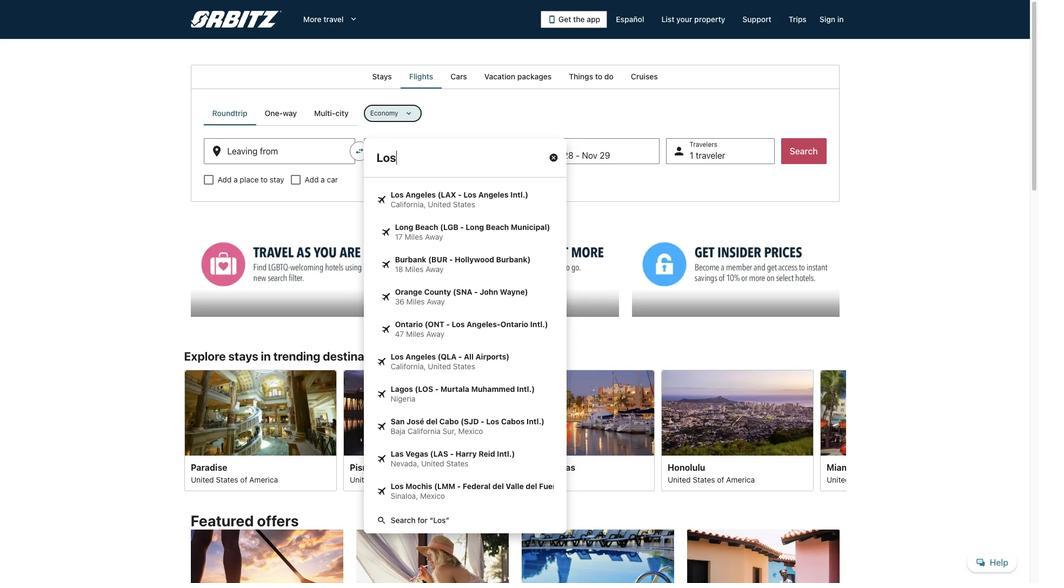 Task type: vqa. For each thing, say whether or not it's contained in the screenshot.


Task type: locate. For each thing, give the bounding box(es) containing it.
add left the place
[[218, 175, 232, 184]]

pismo beach united states of america
[[350, 463, 437, 485]]

1 nov from the left
[[545, 151, 561, 161]]

san up fuerte
[[532, 463, 548, 473]]

0 horizontal spatial a
[[234, 175, 238, 184]]

0 vertical spatial mexico
[[458, 427, 483, 436]]

(ont
[[425, 320, 444, 329]]

angeles for los angeles (qla - all airports) california, united states
[[406, 353, 436, 362]]

- right 28
[[576, 151, 580, 161]]

0 vertical spatial san
[[391, 417, 405, 427]]

mexico left fuerte
[[508, 475, 533, 485]]

intl.) inside san josé del cabo (sjd - los cabos intl.) baja california sur, mexico
[[527, 417, 544, 427]]

- right (bur
[[449, 255, 453, 264]]

angeles for los angeles (lax - los angeles intl.) california, united states
[[406, 190, 436, 199]]

1 vertical spatial to
[[261, 175, 268, 184]]

search for search
[[790, 147, 818, 156]]

- left all
[[458, 353, 462, 362]]

angeles left "(qla"
[[406, 353, 436, 362]]

small image left the 17
[[381, 228, 391, 237]]

states down all
[[453, 362, 475, 371]]

- right '(lax'
[[458, 190, 462, 199]]

tab list containing stays
[[191, 65, 839, 89]]

miles down burbank at the left
[[405, 265, 423, 274]]

of inside the honolulu united states of america
[[717, 475, 724, 485]]

california, up lagos
[[391, 362, 426, 371]]

california,
[[391, 200, 426, 209], [391, 362, 426, 371]]

0 horizontal spatial mexico
[[420, 492, 445, 501]]

orange county (sna - john wayne) 36 miles away
[[395, 288, 528, 307]]

36
[[395, 297, 404, 307]]

angeles left '(lax'
[[406, 190, 436, 199]]

away inside the ontario (ont - los angeles-ontario intl.) 47 miles away
[[426, 330, 444, 339]]

1 horizontal spatial del
[[492, 482, 504, 491]]

add left car
[[305, 175, 319, 184]]

los angeles (qla - all airports) california, united states
[[391, 353, 509, 371]]

0 horizontal spatial search
[[391, 516, 416, 526]]

0 horizontal spatial san
[[391, 417, 405, 427]]

del
[[426, 417, 438, 427], [492, 482, 504, 491], [526, 482, 537, 491]]

long up the 17
[[395, 223, 413, 232]]

1 vertical spatial in
[[261, 350, 271, 364]]

vacation
[[484, 72, 515, 81]]

mexico
[[458, 427, 483, 436], [508, 475, 533, 485], [420, 492, 445, 501]]

- left john
[[474, 288, 478, 297]]

small image
[[381, 228, 391, 237], [381, 260, 391, 270], [381, 325, 391, 335], [377, 390, 386, 400], [377, 422, 386, 432]]

san josé del cabo (sjd - los cabos intl.) baja california sur, mexico
[[391, 417, 544, 436]]

- inside los angeles (qla - all airports) california, united states
[[458, 353, 462, 362]]

miami beach united states of america
[[826, 463, 913, 485]]

states down harry
[[446, 460, 469, 469]]

states inside los angeles (lax - los angeles intl.) california, united states
[[453, 200, 475, 209]]

2 america from the left
[[408, 475, 437, 485]]

- right the (lgb
[[460, 223, 464, 232]]

- right (las
[[450, 450, 454, 459]]

0 vertical spatial tab list
[[191, 65, 839, 89]]

del left valle
[[492, 482, 504, 491]]

roundtrip
[[212, 109, 247, 118]]

property
[[694, 15, 725, 24]]

1 america from the left
[[249, 475, 278, 485]]

1 vertical spatial mexico
[[508, 475, 533, 485]]

del up california
[[426, 417, 438, 427]]

city
[[335, 109, 349, 118]]

tab list
[[191, 65, 839, 89], [204, 102, 357, 125]]

states
[[453, 200, 475, 209], [453, 362, 475, 371], [446, 460, 469, 469], [216, 475, 238, 485], [375, 475, 397, 485], [693, 475, 715, 485], [851, 475, 874, 485]]

cabo up sur,
[[439, 417, 459, 427]]

mexico down (lmm
[[420, 492, 445, 501]]

a
[[234, 175, 238, 184], [321, 175, 325, 184]]

states inside las vegas (las - harry reid intl.) nevada, united states
[[446, 460, 469, 469]]

1 horizontal spatial a
[[321, 175, 325, 184]]

in
[[837, 15, 844, 24], [261, 350, 271, 364]]

0 horizontal spatial in
[[261, 350, 271, 364]]

las
[[391, 450, 404, 459]]

0 vertical spatial search
[[790, 147, 818, 156]]

los inside san josé del cabo (sjd - los cabos intl.) baja california sur, mexico
[[486, 417, 499, 427]]

california, inside los angeles (qla - all airports) california, united states
[[391, 362, 426, 371]]

1 a from the left
[[234, 175, 238, 184]]

- right (lmm
[[457, 482, 461, 491]]

- right (ont
[[446, 320, 450, 329]]

del right valle
[[526, 482, 537, 491]]

intl.) inside lagos (los - murtala muhammed intl.) nigeria
[[517, 385, 535, 394]]

0 horizontal spatial nov
[[545, 151, 561, 161]]

2 horizontal spatial del
[[526, 482, 537, 491]]

1 horizontal spatial search
[[790, 147, 818, 156]]

search for "los"
[[391, 516, 449, 526]]

states down 'nevada,'
[[375, 475, 397, 485]]

2 vertical spatial mexico
[[420, 492, 445, 501]]

states down honolulu
[[693, 475, 715, 485]]

- inside 'long beach (lgb - long beach municipal) 17 miles away'
[[460, 223, 464, 232]]

san
[[391, 417, 405, 427], [532, 463, 548, 473]]

0 vertical spatial in
[[837, 15, 844, 24]]

list
[[661, 15, 674, 24]]

0 vertical spatial cabo
[[439, 417, 459, 427]]

get the app
[[558, 15, 600, 24]]

3 america from the left
[[726, 475, 755, 485]]

beach down las
[[377, 463, 403, 473]]

list your property link
[[653, 10, 734, 29]]

support
[[743, 15, 771, 24]]

nov
[[545, 151, 561, 161], [582, 151, 597, 161]]

2 california, from the top
[[391, 362, 426, 371]]

beach inside miami beach united states of america
[[854, 463, 880, 473]]

away down county
[[427, 297, 445, 307]]

1 horizontal spatial mexico
[[458, 427, 483, 436]]

4 of from the left
[[876, 475, 883, 485]]

search inside button
[[790, 147, 818, 156]]

0 horizontal spatial to
[[261, 175, 268, 184]]

beach left municipal)
[[486, 223, 509, 232]]

1 of from the left
[[240, 475, 247, 485]]

- inside los angeles (lax - los angeles intl.) california, united states
[[458, 190, 462, 199]]

nov 28 - nov 29 button
[[521, 138, 659, 164]]

away down the (lgb
[[425, 232, 443, 242]]

small image left lagos
[[377, 390, 386, 400]]

pismo
[[350, 463, 375, 473]]

beach right miami
[[854, 463, 880, 473]]

los left cabos
[[486, 417, 499, 427]]

multi-
[[314, 109, 335, 118]]

one-way
[[265, 109, 297, 118]]

1 vertical spatial california,
[[391, 362, 426, 371]]

small image left 47
[[381, 325, 391, 335]]

1 long from the left
[[395, 223, 413, 232]]

1 vertical spatial san
[[532, 463, 548, 473]]

small image for los angeles (qla - all airports)
[[377, 357, 386, 367]]

cabos
[[501, 417, 525, 427]]

0 horizontal spatial long
[[395, 223, 413, 232]]

states inside los angeles (qla - all airports) california, united states
[[453, 362, 475, 371]]

"los"
[[430, 516, 449, 526]]

in inside "dropdown button"
[[837, 15, 844, 24]]

car
[[327, 175, 338, 184]]

- right "(sjd"
[[481, 417, 484, 427]]

nov left 28
[[545, 151, 561, 161]]

add for add a car
[[305, 175, 319, 184]]

small image for baja california sur, mexico
[[377, 422, 386, 432]]

1 horizontal spatial nov
[[582, 151, 597, 161]]

0 horizontal spatial ontario
[[395, 320, 423, 329]]

intl.) inside las vegas (las - harry reid intl.) nevada, united states
[[497, 450, 515, 459]]

united down paradise
[[191, 475, 214, 485]]

more
[[303, 15, 322, 24]]

get
[[558, 15, 571, 24]]

beach
[[415, 223, 438, 232], [486, 223, 509, 232], [377, 463, 403, 473], [854, 463, 880, 473]]

lucas
[[550, 463, 575, 473]]

los down 47
[[391, 353, 404, 362]]

baja
[[391, 427, 405, 436]]

add a place to stay
[[218, 175, 284, 184]]

small image for 47 miles away
[[381, 325, 391, 335]]

wayne)
[[500, 288, 528, 297]]

small image for orange county (sna - john wayne)
[[381, 292, 391, 302]]

states inside 'pismo beach united states of america'
[[375, 475, 397, 485]]

airports)
[[476, 353, 509, 362]]

1 horizontal spatial in
[[837, 15, 844, 24]]

pismo beach featuring a sunset, views and tropical scenes image
[[343, 370, 496, 456]]

clear going to image
[[548, 153, 558, 163]]

california, up opens in a new window image
[[391, 200, 426, 209]]

2 add from the left
[[305, 175, 319, 184]]

cabo up valle
[[508, 463, 530, 473]]

0 horizontal spatial add
[[218, 175, 232, 184]]

featured offers region
[[184, 507, 846, 584]]

intl.) inside los angeles (lax - los angeles intl.) california, united states
[[510, 190, 528, 199]]

1 horizontal spatial add
[[305, 175, 319, 184]]

angeles inside los angeles (qla - all airports) california, united states
[[406, 353, 436, 362]]

burbank (bur - hollywood burbank) 18 miles away
[[395, 255, 531, 274]]

nov left 29
[[582, 151, 597, 161]]

miles inside orange county (sna - john wayne) 36 miles away
[[406, 297, 425, 307]]

united down '(lax'
[[428, 200, 451, 209]]

ontario down wayne)
[[500, 320, 528, 329]]

united down honolulu
[[667, 475, 690, 485]]

3 of from the left
[[717, 475, 724, 485]]

miles right 47
[[406, 330, 424, 339]]

los right (ont
[[452, 320, 465, 329]]

states down '(lax'
[[453, 200, 475, 209]]

small image for 18 miles away
[[381, 260, 391, 270]]

miles down orange
[[406, 297, 425, 307]]

2 long from the left
[[466, 223, 484, 232]]

search button
[[781, 138, 826, 164]]

packages
[[517, 72, 552, 81]]

a left the place
[[234, 175, 238, 184]]

paradise united states of america
[[191, 463, 278, 485]]

featured offers main content
[[0, 65, 1030, 584]]

a left car
[[321, 175, 325, 184]]

small image for los angeles (lax - los angeles intl.)
[[377, 195, 386, 205]]

intl.) inside the ontario (ont - los angeles-ontario intl.) 47 miles away
[[530, 320, 548, 329]]

san up baja
[[391, 417, 405, 427]]

1 vertical spatial search
[[391, 516, 416, 526]]

your
[[676, 15, 692, 24]]

- inside los mochis (lmm - federal del valle del fuerte intl.) sinaloa, mexico
[[457, 482, 461, 491]]

mexico down "(sjd"
[[458, 427, 483, 436]]

murtala
[[441, 385, 469, 394]]

united down pismo
[[350, 475, 373, 485]]

español button
[[607, 10, 653, 29]]

4 america from the left
[[885, 475, 913, 485]]

los inside los mochis (lmm - federal del valle del fuerte intl.) sinaloa, mexico
[[391, 482, 404, 491]]

federal
[[463, 482, 491, 491]]

in right stays on the bottom
[[261, 350, 271, 364]]

1 horizontal spatial long
[[466, 223, 484, 232]]

to left do
[[595, 72, 602, 81]]

0 vertical spatial california,
[[391, 200, 426, 209]]

nevada,
[[391, 460, 419, 469]]

cabo inside the 'cabo san lucas mexico'
[[508, 463, 530, 473]]

0 vertical spatial to
[[595, 72, 602, 81]]

one-way link
[[256, 102, 306, 125]]

- right (los at the bottom left of the page
[[435, 385, 439, 394]]

municipal)
[[511, 223, 550, 232]]

united down "(qla"
[[428, 362, 451, 371]]

2 of from the left
[[399, 475, 406, 485]]

marina cabo san lucas which includes a marina, a coastal town and night scenes image
[[502, 370, 654, 456]]

away down (bur
[[425, 265, 444, 274]]

cars link
[[442, 65, 476, 89]]

fuerte
[[539, 482, 563, 491]]

1 vertical spatial tab list
[[204, 102, 357, 125]]

ontario up 47
[[395, 320, 423, 329]]

hollywood
[[455, 255, 494, 264]]

for
[[418, 516, 428, 526]]

(sna
[[453, 288, 472, 297]]

small image
[[377, 195, 386, 205], [381, 292, 391, 302], [377, 357, 386, 367], [377, 455, 386, 464], [377, 487, 386, 497], [377, 516, 386, 526]]

1 horizontal spatial ontario
[[500, 320, 528, 329]]

states inside the honolulu united states of america
[[693, 475, 715, 485]]

los inside the ontario (ont - los angeles-ontario intl.) 47 miles away
[[452, 320, 465, 329]]

los up sinaloa,
[[391, 482, 404, 491]]

california
[[408, 427, 441, 436]]

miles right the 17
[[405, 232, 423, 242]]

long right the (lgb
[[466, 223, 484, 232]]

beach inside 'pismo beach united states of america'
[[377, 463, 403, 473]]

miles inside the ontario (ont - los angeles-ontario intl.) 47 miles away
[[406, 330, 424, 339]]

to
[[595, 72, 602, 81], [261, 175, 268, 184]]

states down paradise
[[216, 475, 238, 485]]

0 horizontal spatial del
[[426, 417, 438, 427]]

2 nov from the left
[[582, 151, 597, 161]]

small image left 18
[[381, 260, 391, 270]]

1 horizontal spatial cabo
[[508, 463, 530, 473]]

47
[[395, 330, 404, 339]]

mexico inside san josé del cabo (sjd - los cabos intl.) baja california sur, mexico
[[458, 427, 483, 436]]

1 vertical spatial cabo
[[508, 463, 530, 473]]

to left stay
[[261, 175, 268, 184]]

1 horizontal spatial to
[[595, 72, 602, 81]]

los
[[391, 190, 404, 199], [463, 190, 477, 199], [452, 320, 465, 329], [391, 353, 404, 362], [486, 417, 499, 427], [391, 482, 404, 491]]

states down miami
[[851, 475, 874, 485]]

1 horizontal spatial san
[[532, 463, 548, 473]]

small image left baja
[[377, 422, 386, 432]]

the
[[573, 15, 585, 24]]

united down (las
[[421, 460, 444, 469]]

a for place
[[234, 175, 238, 184]]

angeles up 'long beach (lgb - long beach municipal) 17 miles away'
[[478, 190, 509, 199]]

(los
[[415, 385, 433, 394]]

-
[[576, 151, 580, 161], [458, 190, 462, 199], [460, 223, 464, 232], [449, 255, 453, 264], [474, 288, 478, 297], [446, 320, 450, 329], [458, 353, 462, 362], [435, 385, 439, 394], [481, 417, 484, 427], [450, 450, 454, 459], [457, 482, 461, 491]]

2 horizontal spatial mexico
[[508, 475, 533, 485]]

intl.)
[[510, 190, 528, 199], [530, 320, 548, 329], [517, 385, 535, 394], [527, 417, 544, 427], [497, 450, 515, 459], [565, 482, 583, 491]]

beach left the (lgb
[[415, 223, 438, 232]]

states inside miami beach united states of america
[[851, 475, 874, 485]]

0 horizontal spatial cabo
[[439, 417, 459, 427]]

los inside los angeles (qla - all airports) california, united states
[[391, 353, 404, 362]]

in right sign
[[837, 15, 844, 24]]

1 add from the left
[[218, 175, 232, 184]]

united down miami
[[826, 475, 849, 485]]

long beach (lgb - long beach municipal) 17 miles away
[[395, 223, 550, 242]]

- inside burbank (bur - hollywood burbank) 18 miles away
[[449, 255, 453, 264]]

away down (ont
[[426, 330, 444, 339]]

united inside los angeles (qla - all airports) california, united states
[[428, 362, 451, 371]]

- inside las vegas (las - harry reid intl.) nevada, united states
[[450, 450, 454, 459]]

2 a from the left
[[321, 175, 325, 184]]

in inside featured offers main content
[[261, 350, 271, 364]]

1 california, from the top
[[391, 200, 426, 209]]

miles inside burbank (bur - hollywood burbank) 18 miles away
[[405, 265, 423, 274]]

tab list containing roundtrip
[[204, 102, 357, 125]]



Task type: describe. For each thing, give the bounding box(es) containing it.
flights link
[[401, 65, 442, 89]]

one-
[[265, 109, 283, 118]]

multi-city link
[[306, 102, 357, 125]]

of inside 'pismo beach united states of america'
[[399, 475, 406, 485]]

away inside burbank (bur - hollywood burbank) 18 miles away
[[425, 265, 444, 274]]

support link
[[734, 10, 780, 29]]

orange
[[395, 288, 422, 297]]

america inside paradise united states of america
[[249, 475, 278, 485]]

to inside 'link'
[[595, 72, 602, 81]]

vegas
[[405, 450, 428, 459]]

Going to text field
[[364, 138, 566, 177]]

(lax
[[438, 190, 456, 199]]

(las
[[430, 450, 448, 459]]

mexico inside the 'cabo san lucas mexico'
[[508, 475, 533, 485]]

destinations
[[323, 350, 392, 364]]

trips
[[789, 15, 807, 24]]

small image for las vegas (las - harry reid intl.)
[[377, 455, 386, 464]]

add a car
[[305, 175, 338, 184]]

1 ontario from the left
[[395, 320, 423, 329]]

ontario (ont - los angeles-ontario intl.) 47 miles away
[[395, 320, 548, 339]]

search for search for "los"
[[391, 516, 416, 526]]

mochis
[[406, 482, 432, 491]]

las vegas (las - harry reid intl.) nevada, united states
[[391, 450, 515, 469]]

swap origin and destination values image
[[354, 147, 364, 156]]

sign in button
[[815, 10, 848, 29]]

sur,
[[443, 427, 456, 436]]

1
[[690, 151, 693, 161]]

opens in a new window image
[[411, 228, 420, 238]]

beach for miami beach
[[854, 463, 880, 473]]

vacation packages
[[484, 72, 552, 81]]

stay
[[270, 175, 284, 184]]

orbitz logo image
[[191, 11, 282, 28]]

trips link
[[780, 10, 815, 29]]

economy button
[[364, 105, 422, 122]]

miami beach featuring a city and street scenes image
[[820, 370, 972, 456]]

sinaloa,
[[391, 492, 418, 501]]

all
[[464, 353, 474, 362]]

united inside the honolulu united states of america
[[667, 475, 690, 485]]

17
[[395, 232, 403, 242]]

show previous card image
[[178, 424, 191, 437]]

explore stays in trending destinations
[[184, 350, 392, 364]]

beach for pismo beach
[[377, 463, 403, 473]]

miami
[[826, 463, 852, 473]]

cabo san lucas mexico
[[508, 463, 575, 485]]

lagos (los - murtala muhammed intl.) nigeria
[[391, 385, 535, 404]]

cruises
[[631, 72, 658, 81]]

burbank
[[395, 255, 426, 264]]

harry
[[456, 450, 477, 459]]

stays
[[372, 72, 392, 81]]

burbank)
[[496, 255, 531, 264]]

small image for los mochis (lmm - federal del valle del fuerte intl.)
[[377, 487, 386, 497]]

travel
[[323, 15, 344, 24]]

small image for nigeria
[[377, 390, 386, 400]]

a for car
[[321, 175, 325, 184]]

cars
[[451, 72, 467, 81]]

list your property
[[661, 15, 725, 24]]

away inside 'long beach (lgb - long beach municipal) 17 miles away'
[[425, 232, 443, 242]]

traveler
[[696, 151, 725, 161]]

intl.) inside los mochis (lmm - federal del valle del fuerte intl.) sinaloa, mexico
[[565, 482, 583, 491]]

angeles-
[[467, 320, 500, 329]]

san inside the 'cabo san lucas mexico'
[[532, 463, 548, 473]]

- inside orange county (sna - john wayne) 36 miles away
[[474, 288, 478, 297]]

united inside paradise united states of america
[[191, 475, 214, 485]]

28
[[563, 151, 573, 161]]

flights
[[409, 72, 433, 81]]

lagos
[[391, 385, 413, 394]]

united inside las vegas (las - harry reid intl.) nevada, united states
[[421, 460, 444, 469]]

del inside san josé del cabo (sjd - los cabos intl.) baja california sur, mexico
[[426, 417, 438, 427]]

add for add a place to stay
[[218, 175, 232, 184]]

sign
[[820, 15, 835, 24]]

beach for long beach (lgb - long beach municipal)
[[415, 223, 438, 232]]

(sjd
[[461, 417, 479, 427]]

united inside miami beach united states of america
[[826, 475, 849, 485]]

- inside lagos (los - murtala muhammed intl.) nigeria
[[435, 385, 439, 394]]

america inside miami beach united states of america
[[885, 475, 913, 485]]

san inside san josé del cabo (sjd - los cabos intl.) baja california sur, mexico
[[391, 417, 405, 427]]

miles inside 'long beach (lgb - long beach municipal) 17 miles away'
[[405, 232, 423, 242]]

- inside button
[[576, 151, 580, 161]]

america inside the honolulu united states of america
[[726, 475, 755, 485]]

america inside 'pismo beach united states of america'
[[408, 475, 437, 485]]

away inside orange county (sna - john wayne) 36 miles away
[[427, 297, 445, 307]]

of inside paradise united states of america
[[240, 475, 247, 485]]

california, inside los angeles (lax - los angeles intl.) california, united states
[[391, 200, 426, 209]]

united inside 'pismo beach united states of america'
[[350, 475, 373, 485]]

1 traveler
[[690, 151, 725, 161]]

(bur
[[428, 255, 447, 264]]

economy
[[370, 109, 398, 117]]

states inside paradise united states of america
[[216, 475, 238, 485]]

mexico inside los mochis (lmm - federal del valle del fuerte intl.) sinaloa, mexico
[[420, 492, 445, 501]]

29
[[600, 151, 610, 161]]

las vegas featuring interior views image
[[184, 370, 337, 456]]

small image for 17 miles away
[[381, 228, 391, 237]]

- inside san josé del cabo (sjd - los cabos intl.) baja california sur, mexico
[[481, 417, 484, 427]]

of inside miami beach united states of america
[[876, 475, 883, 485]]

download the app button image
[[548, 15, 556, 24]]

paradise
[[191, 463, 227, 473]]

honolulu united states of america
[[667, 463, 755, 485]]

more travel button
[[295, 10, 367, 29]]

stays
[[228, 350, 258, 364]]

united inside los angeles (lax - los angeles intl.) california, united states
[[428, 200, 451, 209]]

sign in
[[820, 15, 844, 24]]

2 ontario from the left
[[500, 320, 528, 329]]

things to do
[[569, 72, 613, 81]]

do
[[604, 72, 613, 81]]

things
[[569, 72, 593, 81]]

nigeria
[[391, 395, 415, 404]]

show next card image
[[839, 424, 852, 437]]

cabo inside san josé del cabo (sjd - los cabos intl.) baja california sur, mexico
[[439, 417, 459, 427]]

nov 28 - nov 29
[[545, 151, 610, 161]]

more travel
[[303, 15, 344, 24]]

trending
[[273, 350, 320, 364]]

offers
[[257, 513, 299, 530]]

los right '(lax'
[[463, 190, 477, 199]]

honolulu
[[667, 463, 705, 473]]

1 traveler button
[[666, 138, 775, 164]]

makiki - lower punchbowl - tantalus showing landscape views, a sunset and a city image
[[661, 370, 813, 456]]

vacation packages link
[[476, 65, 560, 89]]

county
[[424, 288, 451, 297]]

muhammed
[[471, 385, 515, 394]]

josé
[[407, 417, 424, 427]]

los up the 17
[[391, 190, 404, 199]]

- inside the ontario (ont - los angeles-ontario intl.) 47 miles away
[[446, 320, 450, 329]]

los angeles (lax - los angeles intl.) california, united states
[[391, 190, 528, 209]]



